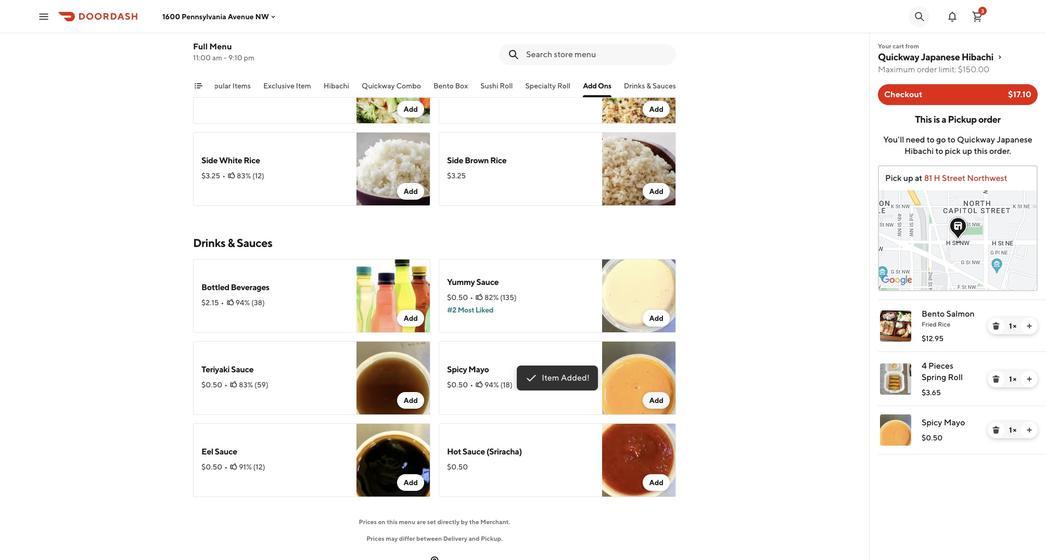 Task type: vqa. For each thing, say whether or not it's contained in the screenshot.
the $2.15 •
yes



Task type: locate. For each thing, give the bounding box(es) containing it.
2 horizontal spatial roll
[[949, 373, 964, 383]]

0 vertical spatial add one to cart image
[[1026, 322, 1034, 331]]

2 1 × from the top
[[1010, 376, 1017, 384]]

3 1 from the top
[[1010, 427, 1013, 435]]

$3.25 • down side vegetables
[[202, 90, 226, 98]]

0 horizontal spatial hibachi
[[324, 82, 350, 90]]

sauce up 83% (59) at left bottom
[[231, 365, 254, 375]]

$17.10
[[1009, 90, 1032, 99]]

43%
[[483, 90, 497, 98]]

0 vertical spatial ×
[[1014, 322, 1017, 331]]

$3.25 • down the 'side fried rice'
[[447, 90, 471, 98]]

$0.50 down eel
[[202, 464, 223, 472]]

to
[[928, 135, 935, 145], [948, 135, 956, 145], [936, 146, 944, 156]]

1 vertical spatial 1 ×
[[1010, 376, 1017, 384]]

0 vertical spatial drinks
[[624, 82, 646, 90]]

prices for prices on this menu are set directly by the merchant .
[[359, 519, 377, 527]]

rice for side brown rice
[[491, 156, 507, 166]]

0 vertical spatial item
[[296, 82, 311, 90]]

merchant
[[481, 519, 509, 527]]

0 horizontal spatial sauces
[[237, 236, 273, 250]]

up left 'at'
[[904, 173, 914, 183]]

avenue
[[228, 12, 254, 21]]

0 vertical spatial 83%
[[237, 172, 251, 180]]

(16) right 43%
[[499, 90, 511, 98]]

83% (59)
[[239, 381, 269, 390]]

(16) for side vegetables
[[251, 90, 264, 98]]

sauce up 82%
[[477, 278, 499, 288]]

1 vertical spatial spicy mayo
[[922, 418, 966, 428]]

rice right brown
[[491, 156, 507, 166]]

bento left box
[[434, 82, 454, 90]]

between
[[417, 535, 442, 543]]

show menu categories image
[[194, 82, 203, 90]]

quickway
[[879, 52, 920, 63], [362, 82, 395, 90], [958, 135, 996, 145]]

(12) for side white rice
[[253, 172, 265, 180]]

(18)
[[501, 381, 513, 390]]

$0.50 • down teriyaki
[[202, 381, 228, 390]]

& up bottled beverages
[[228, 236, 235, 250]]

$0.50 down teriyaki
[[202, 381, 223, 390]]

side fried rice image
[[603, 50, 677, 124]]

spicy mayo
[[447, 365, 489, 375], [922, 418, 966, 428]]

drinks right ons
[[624, 82, 646, 90]]

sushi roll button
[[481, 81, 513, 97]]

1 horizontal spatial bento
[[922, 309, 946, 319]]

0 vertical spatial mayo
[[469, 365, 489, 375]]

spicy
[[447, 365, 467, 375], [922, 418, 943, 428]]

4 pieces spring roll
[[922, 361, 964, 383]]

sauces
[[653, 82, 677, 90], [237, 236, 273, 250]]

2 vertical spatial hibachi
[[905, 146, 935, 156]]

this
[[916, 114, 933, 125]]

0 vertical spatial this
[[975, 146, 989, 156]]

1 vertical spatial add one to cart image
[[1026, 427, 1034, 435]]

0 horizontal spatial fried
[[465, 73, 484, 83]]

• up #2 most liked
[[470, 294, 474, 302]]

1 vertical spatial bento
[[922, 309, 946, 319]]

roll for sushi roll
[[500, 82, 513, 90]]

checkout
[[885, 90, 923, 99]]

1 horizontal spatial roll
[[558, 82, 571, 90]]

$0.50 for spicy mayo
[[447, 381, 468, 390]]

quickway combo
[[362, 82, 421, 90]]

1 horizontal spatial order
[[979, 114, 1002, 125]]

• down eel sauce
[[225, 464, 228, 472]]

$0.50 up #2
[[447, 294, 468, 302]]

spicy mayo image
[[603, 342, 677, 416], [881, 415, 912, 446]]

83% left (59)
[[239, 381, 253, 390]]

&
[[647, 82, 652, 90], [228, 236, 235, 250]]

81%
[[237, 90, 250, 98]]

1 horizontal spatial fried
[[922, 321, 937, 329]]

2 (16) from the left
[[499, 90, 511, 98]]

side
[[202, 73, 218, 83], [447, 73, 464, 83], [202, 156, 218, 166], [447, 156, 464, 166]]

1 vertical spatial 94%
[[236, 299, 250, 307]]

• down white
[[223, 172, 226, 180]]

1 vertical spatial drinks & sauces
[[193, 236, 273, 250]]

to right go
[[948, 135, 956, 145]]

0 horizontal spatial japanese
[[922, 52, 961, 63]]

1 vertical spatial drinks
[[193, 236, 226, 250]]

94% left (18)
[[485, 381, 499, 390]]

differ
[[399, 535, 415, 543]]

1600 pennsylvania avenue nw button
[[163, 12, 278, 21]]

• for side fried rice
[[468, 90, 471, 98]]

0 vertical spatial spicy mayo
[[447, 365, 489, 375]]

2 horizontal spatial hibachi
[[962, 52, 994, 63]]

prices left on
[[359, 519, 377, 527]]

2 vertical spatial quickway
[[958, 135, 996, 145]]

0 horizontal spatial drinks
[[193, 236, 226, 250]]

side for side fried rice
[[447, 73, 464, 83]]

2 vertical spatial ×
[[1014, 427, 1017, 435]]

1 vertical spatial 1
[[1010, 376, 1013, 384]]

$3.25 • down white
[[202, 172, 226, 180]]

remove item from cart image down remove item from cart icon on the right bottom
[[993, 427, 1001, 435]]

rice up "$12.95"
[[939, 321, 951, 329]]

2 vertical spatial 1
[[1010, 427, 1013, 435]]

and
[[469, 535, 480, 543]]

japanese up order.
[[998, 135, 1033, 145]]

salmon
[[947, 309, 975, 319]]

1 horizontal spatial drinks & sauces
[[624, 82, 677, 90]]

teriyaki sauce
[[202, 365, 254, 375]]

1 horizontal spatial up
[[963, 146, 973, 156]]

this
[[975, 146, 989, 156], [387, 519, 398, 527]]

(12) right the 91%
[[253, 464, 265, 472]]

exclusive item button
[[264, 81, 311, 97]]

go
[[937, 135, 947, 145]]

& inside button
[[647, 82, 652, 90]]

pick
[[886, 173, 902, 183]]

$3.25 down the 'side fried rice'
[[447, 90, 466, 98]]

0 horizontal spatial spicy mayo
[[447, 365, 489, 375]]

0 horizontal spatial &
[[228, 236, 235, 250]]

0 vertical spatial japanese
[[922, 52, 961, 63]]

item inside button
[[296, 82, 311, 90]]

0 vertical spatial up
[[963, 146, 973, 156]]

1 horizontal spatial drinks
[[624, 82, 646, 90]]

roll right "specialty"
[[558, 82, 571, 90]]

bento inside button
[[434, 82, 454, 90]]

drinks & sauces button
[[624, 81, 677, 97]]

map region
[[791, 119, 1047, 386]]

on
[[378, 519, 386, 527]]

remove item from cart image right bento salmon fried rice
[[993, 322, 1001, 331]]

Item Search search field
[[527, 49, 668, 60]]

1 horizontal spatial to
[[936, 146, 944, 156]]

$0.50 • for eel
[[202, 464, 228, 472]]

81
[[925, 173, 933, 183]]

rice
[[486, 73, 502, 83], [244, 156, 260, 166], [491, 156, 507, 166], [939, 321, 951, 329]]

item left added!
[[542, 373, 560, 383]]

menu
[[210, 42, 232, 52]]

94%
[[237, 13, 251, 21], [236, 299, 250, 307], [485, 381, 499, 390]]

remove item from cart image for spicy mayo
[[993, 427, 1001, 435]]

add one to cart image
[[1026, 376, 1034, 384]]

popular items button
[[205, 81, 251, 97]]

94% (18)
[[485, 381, 513, 390]]

0 vertical spatial 1
[[1010, 322, 1013, 331]]

remove item from cart image for bento salmon
[[993, 322, 1001, 331]]

drinks & sauces
[[624, 82, 677, 90], [193, 236, 273, 250]]

hibachi right exclusive item
[[324, 82, 350, 90]]

are
[[417, 519, 426, 527]]

$3.25 down side vegetables
[[202, 90, 220, 98]]

a
[[942, 114, 947, 125]]

prices may differ between delivery and pickup.
[[367, 535, 503, 543]]

northwest
[[968, 173, 1008, 183]]

1 1 from the top
[[1010, 322, 1013, 331]]

0 vertical spatial spicy
[[447, 365, 467, 375]]

delivery
[[444, 535, 468, 543]]

up right pick
[[963, 146, 973, 156]]

1 × from the top
[[1014, 322, 1017, 331]]

$0.50 • down eel sauce
[[202, 464, 228, 472]]

item added!
[[542, 373, 590, 383]]

street
[[943, 173, 966, 183]]

2 1 from the top
[[1010, 376, 1013, 384]]

drinks inside button
[[624, 82, 646, 90]]

$4.75 •
[[202, 13, 226, 21]]

fried up "$12.95"
[[922, 321, 937, 329]]

1 horizontal spatial spicy mayo image
[[881, 415, 912, 446]]

drinks up the bottled
[[193, 236, 226, 250]]

1 horizontal spatial &
[[647, 82, 652, 90]]

1 horizontal spatial quickway
[[879, 52, 920, 63]]

9:10
[[229, 54, 243, 62]]

add one to cart image
[[1026, 322, 1034, 331], [1026, 427, 1034, 435]]

drinks & sauces right ons
[[624, 82, 677, 90]]

bento
[[434, 82, 454, 90], [922, 309, 946, 319]]

1 horizontal spatial (16)
[[499, 90, 511, 98]]

fried up 43%
[[465, 73, 484, 83]]

1 vertical spatial ×
[[1014, 376, 1017, 384]]

$0.50 left 94% (18)
[[447, 381, 468, 390]]

94% left the (38)
[[236, 299, 250, 307]]

rice for side white rice
[[244, 156, 260, 166]]

roll inside button
[[500, 82, 513, 90]]

$0.50
[[447, 294, 468, 302], [202, 381, 223, 390], [447, 381, 468, 390], [922, 434, 943, 443], [202, 464, 223, 472], [447, 464, 468, 472]]

quickway inside button
[[362, 82, 395, 90]]

2 remove item from cart image from the top
[[993, 427, 1001, 435]]

0 horizontal spatial up
[[904, 173, 914, 183]]

to left go
[[928, 135, 935, 145]]

• right box
[[468, 90, 471, 98]]

quickway down the your cart from
[[879, 52, 920, 63]]

side for side white rice
[[202, 156, 218, 166]]

0 vertical spatial bento
[[434, 82, 454, 90]]

roll inside 'button'
[[558, 82, 571, 90]]

item right the exclusive
[[296, 82, 311, 90]]

2 add one to cart image from the top
[[1026, 427, 1034, 435]]

#2
[[447, 306, 457, 315]]

this right on
[[387, 519, 398, 527]]

• left 94% (18)
[[470, 381, 474, 390]]

0 vertical spatial hibachi
[[962, 52, 994, 63]]

your
[[879, 42, 892, 50]]

1 (16) from the left
[[251, 90, 264, 98]]

hot sauce (sriracha)
[[447, 447, 522, 457]]

1 × for spicy mayo
[[1010, 427, 1017, 435]]

0 vertical spatial prices
[[359, 519, 377, 527]]

combo
[[397, 82, 421, 90]]

& right ons
[[647, 82, 652, 90]]

1 horizontal spatial japanese
[[998, 135, 1033, 145]]

1 vertical spatial up
[[904, 173, 914, 183]]

$3.25 for vegetables
[[202, 90, 220, 98]]

drinks & sauces up bottled beverages
[[193, 236, 273, 250]]

rice for side fried rice
[[486, 73, 502, 83]]

1 vertical spatial hibachi
[[324, 82, 350, 90]]

0 vertical spatial sauces
[[653, 82, 677, 90]]

0 horizontal spatial (16)
[[251, 90, 264, 98]]

• for side vegetables
[[223, 90, 226, 98]]

1 horizontal spatial hibachi
[[905, 146, 935, 156]]

hibachi down the need
[[905, 146, 935, 156]]

$3.25 down white
[[202, 172, 220, 180]]

sauce for eel
[[215, 447, 237, 457]]

• down side vegetables
[[223, 90, 226, 98]]

83% for sauce
[[239, 381, 253, 390]]

spicy mayo down $3.65
[[922, 418, 966, 428]]

0 horizontal spatial item
[[296, 82, 311, 90]]

side white rice image
[[357, 132, 431, 206]]

hibachi up $150.00
[[962, 52, 994, 63]]

4 pieces spring roll image
[[881, 364, 912, 395]]

$0.50 for yummy sauce
[[447, 294, 468, 302]]

• down teriyaki sauce
[[225, 381, 228, 390]]

$3.25
[[202, 90, 220, 98], [447, 90, 466, 98], [202, 172, 220, 180], [447, 172, 466, 180]]

1 vertical spatial japanese
[[998, 135, 1033, 145]]

hibachi inside you'll need to go to quickway japanese hibachi to pick up this order.
[[905, 146, 935, 156]]

2 vertical spatial 94%
[[485, 381, 499, 390]]

$2.15 •
[[202, 299, 224, 307]]

$3.25 • for vegetables
[[202, 90, 226, 98]]

1 vertical spatial prices
[[367, 535, 385, 543]]

mayo down spring
[[945, 418, 966, 428]]

quickway inside you'll need to go to quickway japanese hibachi to pick up this order.
[[958, 135, 996, 145]]

1 horizontal spatial mayo
[[945, 418, 966, 428]]

sauce for teriyaki
[[231, 365, 254, 375]]

0 horizontal spatial mayo
[[469, 365, 489, 375]]

1 horizontal spatial this
[[975, 146, 989, 156]]

• right '$4.75'
[[223, 13, 226, 21]]

bento salmon image
[[881, 311, 912, 342]]

order down quickway japanese hibachi
[[918, 65, 938, 74]]

• for yummy sauce
[[470, 294, 474, 302]]

94% left (17)
[[237, 13, 251, 21]]

3 1 × from the top
[[1010, 427, 1017, 435]]

0 vertical spatial remove item from cart image
[[993, 322, 1001, 331]]

(16) for side fried rice
[[499, 90, 511, 98]]

eel
[[202, 447, 213, 457]]

hibachi
[[962, 52, 994, 63], [324, 82, 350, 90], [905, 146, 935, 156]]

pieces
[[929, 361, 954, 371]]

quickway down pickup
[[958, 135, 996, 145]]

0 horizontal spatial spicy
[[447, 365, 467, 375]]

set
[[428, 519, 436, 527]]

open menu image
[[38, 10, 50, 23]]

fried
[[465, 73, 484, 83], [922, 321, 937, 329]]

0 vertical spatial 1 ×
[[1010, 322, 1017, 331]]

sauce right eel
[[215, 447, 237, 457]]

add one to cart image for bento salmon
[[1026, 322, 1034, 331]]

1 vertical spatial spicy
[[922, 418, 943, 428]]

0 horizontal spatial spicy mayo image
[[603, 342, 677, 416]]

to down go
[[936, 146, 944, 156]]

teriyaki sauce image
[[357, 342, 431, 416]]

1 horizontal spatial spicy mayo
[[922, 418, 966, 428]]

bento for box
[[434, 82, 454, 90]]

1 vertical spatial item
[[542, 373, 560, 383]]

0 vertical spatial quickway
[[879, 52, 920, 63]]

bento up "$12.95"
[[922, 309, 946, 319]]

0 horizontal spatial quickway
[[362, 82, 395, 90]]

1 vertical spatial remove item from cart image
[[993, 427, 1001, 435]]

0 horizontal spatial roll
[[500, 82, 513, 90]]

1 vertical spatial quickway
[[362, 82, 395, 90]]

(16) right 81%
[[251, 90, 264, 98]]

0 vertical spatial order
[[918, 65, 938, 74]]

japanese inside you'll need to go to quickway japanese hibachi to pick up this order.
[[998, 135, 1033, 145]]

sauce
[[477, 278, 499, 288], [231, 365, 254, 375], [215, 447, 237, 457], [463, 447, 485, 457]]

spicy mayo up 94% (18)
[[447, 365, 489, 375]]

menu
[[399, 519, 416, 527]]

× for 4 pieces spring roll
[[1014, 376, 1017, 384]]

exclusive
[[264, 82, 295, 90]]

$0.50 down $3.65
[[922, 434, 943, 443]]

rice up 83% (12)
[[244, 156, 260, 166]]

1 vertical spatial 83%
[[239, 381, 253, 390]]

3
[[982, 8, 985, 14]]

pick
[[946, 146, 962, 156]]

yummy sauce image
[[603, 259, 677, 333]]

× for bento salmon
[[1014, 322, 1017, 331]]

notification bell image
[[947, 10, 959, 23]]

1 vertical spatial fried
[[922, 321, 937, 329]]

0 vertical spatial &
[[647, 82, 652, 90]]

roll down pieces
[[949, 373, 964, 383]]

$0.50 • for yummy
[[447, 294, 474, 302]]

list containing bento salmon
[[870, 300, 1047, 455]]

up inside you'll need to go to quickway japanese hibachi to pick up this order.
[[963, 146, 973, 156]]

2 horizontal spatial quickway
[[958, 135, 996, 145]]

• for eel sauce
[[225, 464, 228, 472]]

bento for salmon
[[922, 309, 946, 319]]

sauce for hot
[[463, 447, 485, 457]]

$0.50 • left 94% (18)
[[447, 381, 474, 390]]

bottled beverages image
[[357, 259, 431, 333]]

prices left the may
[[367, 535, 385, 543]]

mayo up 94% (18)
[[469, 365, 489, 375]]

$3.25 •
[[202, 90, 226, 98], [447, 90, 471, 98], [202, 172, 226, 180]]

0 vertical spatial (12)
[[253, 172, 265, 180]]

specialty
[[526, 82, 556, 90]]

remove item from cart image
[[993, 376, 1001, 384]]

1600
[[163, 12, 180, 21]]

list
[[870, 300, 1047, 455]]

powered by google image
[[882, 276, 913, 286]]

bento inside bento salmon fried rice
[[922, 309, 946, 319]]

1 remove item from cart image from the top
[[993, 322, 1001, 331]]

roll right sushi
[[500, 82, 513, 90]]

2 vertical spatial 1 ×
[[1010, 427, 1017, 435]]

• right $2.15
[[221, 299, 224, 307]]

pickup
[[949, 114, 978, 125]]

this left order.
[[975, 146, 989, 156]]

japanese up maximum order limit: $150.00
[[922, 52, 961, 63]]

2 × from the top
[[1014, 376, 1017, 384]]

1 add one to cart image from the top
[[1026, 322, 1034, 331]]

item
[[296, 82, 311, 90], [542, 373, 560, 383]]

is
[[934, 114, 941, 125]]

from
[[906, 42, 920, 50]]

sauces inside drinks & sauces button
[[653, 82, 677, 90]]

$0.50 down hot
[[447, 464, 468, 472]]

1 1 × from the top
[[1010, 322, 1017, 331]]

0 horizontal spatial bento
[[434, 82, 454, 90]]

pickup.
[[481, 535, 503, 543]]

83% down side white rice
[[237, 172, 251, 180]]

pm
[[244, 54, 255, 62]]

eel sauce
[[202, 447, 237, 457]]

$0.50 • up most
[[447, 294, 474, 302]]

quickway left combo
[[362, 82, 395, 90]]

1 vertical spatial this
[[387, 519, 398, 527]]

side for side brown rice
[[447, 156, 464, 166]]

1 horizontal spatial sauces
[[653, 82, 677, 90]]

3 × from the top
[[1014, 427, 1017, 435]]

$3.25 • for white
[[202, 172, 226, 180]]

hot sauce (sriracha) image
[[603, 424, 677, 498]]

mayo
[[469, 365, 489, 375], [945, 418, 966, 428]]

1 vertical spatial (12)
[[253, 464, 265, 472]]

add one to cart image for spicy mayo
[[1026, 427, 1034, 435]]

(16)
[[251, 90, 264, 98], [499, 90, 511, 98]]

sauce right hot
[[463, 447, 485, 457]]

order right pickup
[[979, 114, 1002, 125]]

rice up 43% (16)
[[486, 73, 502, 83]]

1 for spicy mayo
[[1010, 427, 1013, 435]]

remove item from cart image
[[993, 322, 1001, 331], [993, 427, 1001, 435]]

(12) down side white rice
[[253, 172, 265, 180]]



Task type: describe. For each thing, give the bounding box(es) containing it.
quickway for quickway japanese hibachi
[[879, 52, 920, 63]]

side brown rice
[[447, 156, 507, 166]]

$3.25 down brown
[[447, 172, 466, 180]]

0 horizontal spatial order
[[918, 65, 938, 74]]

1 vertical spatial mayo
[[945, 418, 966, 428]]

you'll
[[884, 135, 905, 145]]

specialty roll button
[[526, 81, 571, 97]]

items
[[233, 82, 251, 90]]

bento box button
[[434, 81, 468, 97]]

(59)
[[255, 381, 269, 390]]

roll inside 4 pieces spring roll
[[949, 373, 964, 383]]

hibachi button
[[324, 81, 350, 97]]

maximum order limit: $150.00
[[879, 65, 990, 74]]

1 horizontal spatial spicy
[[922, 418, 943, 428]]

0 horizontal spatial drinks & sauces
[[193, 236, 273, 250]]

3 items, open order cart image
[[972, 10, 984, 23]]

added!
[[561, 373, 590, 383]]

maximum
[[879, 65, 916, 74]]

81 h street northwest link
[[923, 173, 1008, 183]]

hot
[[447, 447, 462, 457]]

94% for spicy
[[485, 381, 499, 390]]

$3.65
[[922, 389, 942, 397]]

yummy sauce
[[447, 278, 499, 288]]

need
[[907, 135, 926, 145]]

brown
[[465, 156, 489, 166]]

× for spicy mayo
[[1014, 427, 1017, 435]]

$0.50 • for spicy
[[447, 381, 474, 390]]

sushi
[[481, 82, 499, 90]]

4
[[922, 361, 928, 371]]

teriyaki
[[202, 365, 230, 375]]

2 horizontal spatial to
[[948, 135, 956, 145]]

specialty roll
[[526, 82, 571, 90]]

82%
[[485, 294, 499, 302]]

1 × for bento salmon
[[1010, 322, 1017, 331]]

white
[[219, 156, 242, 166]]

• for teriyaki sauce
[[225, 381, 228, 390]]

0 vertical spatial drinks & sauces
[[624, 82, 677, 90]]

limit:
[[939, 65, 957, 74]]

1 × for 4 pieces spring roll
[[1010, 376, 1017, 384]]

side vegetables
[[202, 73, 261, 83]]

$150.00
[[959, 65, 990, 74]]

$0.50 for teriyaki sauce
[[202, 381, 223, 390]]

83% for white
[[237, 172, 251, 180]]

$3.25 • for fried
[[447, 90, 471, 98]]

$2.15
[[202, 299, 219, 307]]

$0.50 • for teriyaki
[[202, 381, 228, 390]]

• for side white rice
[[223, 172, 226, 180]]

(12) for eel sauce
[[253, 464, 265, 472]]

$0.50 for eel sauce
[[202, 464, 223, 472]]

full
[[193, 42, 208, 52]]

1 vertical spatial &
[[228, 236, 235, 250]]

• for bottled beverages
[[221, 299, 224, 307]]

add ons
[[584, 82, 612, 90]]

81% (16)
[[237, 90, 264, 98]]

• for spicy mayo
[[470, 381, 474, 390]]

quickway for quickway combo
[[362, 82, 395, 90]]

sauce for yummy
[[477, 278, 499, 288]]

rice inside bento salmon fried rice
[[939, 321, 951, 329]]

full menu 11:00 am - 9:10 pm
[[193, 42, 255, 62]]

(17)
[[253, 13, 264, 21]]

43% (16)
[[483, 90, 511, 98]]

94% (17)
[[237, 13, 264, 21]]

quickway japanese hibachi link
[[879, 51, 1039, 64]]

91% (12)
[[239, 464, 265, 472]]

box
[[455, 82, 468, 90]]

1 horizontal spatial item
[[542, 373, 560, 383]]

0 horizontal spatial this
[[387, 519, 398, 527]]

$4.75
[[202, 13, 220, 21]]

this inside you'll need to go to quickway japanese hibachi to pick up this order.
[[975, 146, 989, 156]]

the
[[470, 519, 480, 527]]

1 for bento salmon
[[1010, 322, 1013, 331]]

roll for specialty roll
[[558, 82, 571, 90]]

side vegetables image
[[357, 50, 431, 124]]

-
[[224, 54, 227, 62]]

bento box
[[434, 82, 468, 90]]

1600 pennsylvania avenue nw
[[163, 12, 269, 21]]

directly
[[438, 519, 460, 527]]

fried inside bento salmon fried rice
[[922, 321, 937, 329]]

(38)
[[252, 299, 265, 307]]

yummy
[[447, 278, 475, 288]]

$12.95
[[922, 335, 944, 343]]

0 vertical spatial fried
[[465, 73, 484, 83]]

1 for 4 pieces spring roll
[[1010, 376, 1013, 384]]

bento salmon fried rice
[[922, 309, 975, 329]]

0 horizontal spatial to
[[928, 135, 935, 145]]

(135)
[[501, 294, 517, 302]]

0 vertical spatial 94%
[[237, 13, 251, 21]]

pick up at 81 h street northwest
[[886, 173, 1008, 183]]

most
[[458, 306, 475, 315]]

side for side vegetables
[[202, 73, 218, 83]]

$3.25 for fried
[[447, 90, 466, 98]]

order.
[[990, 146, 1012, 156]]

am
[[212, 54, 222, 62]]

prices on this menu are set directly by the merchant .
[[359, 519, 511, 527]]

prices for prices may differ between delivery and pickup.
[[367, 535, 385, 543]]

$0.50 inside list
[[922, 434, 943, 443]]

3 pieces shrimp tempura image
[[357, 0, 431, 42]]

82% (135)
[[485, 294, 517, 302]]

liked
[[476, 306, 494, 315]]

11:00
[[193, 54, 211, 62]]

94% for bottled
[[236, 299, 250, 307]]

1 vertical spatial order
[[979, 114, 1002, 125]]

$3.25 for white
[[202, 172, 220, 180]]

vegetables
[[219, 73, 261, 83]]

you'll need to go to quickway japanese hibachi to pick up this order.
[[884, 135, 1033, 156]]

sushi roll
[[481, 82, 513, 90]]

91%
[[239, 464, 252, 472]]

bottled beverages
[[202, 283, 270, 293]]

ons
[[599, 82, 612, 90]]

1 vertical spatial sauces
[[237, 236, 273, 250]]

your cart from
[[879, 42, 920, 50]]

83% (12)
[[237, 172, 265, 180]]

quickway japanese hibachi
[[879, 52, 994, 63]]

3 button
[[968, 6, 989, 27]]

side white rice
[[202, 156, 260, 166]]

quickway combo button
[[362, 81, 421, 97]]

eel sauce image
[[357, 424, 431, 498]]

popular items
[[205, 82, 251, 90]]

popular
[[205, 82, 231, 90]]

bottled
[[202, 283, 230, 293]]

side brown rice image
[[603, 132, 677, 206]]

side noodle image
[[603, 0, 677, 42]]



